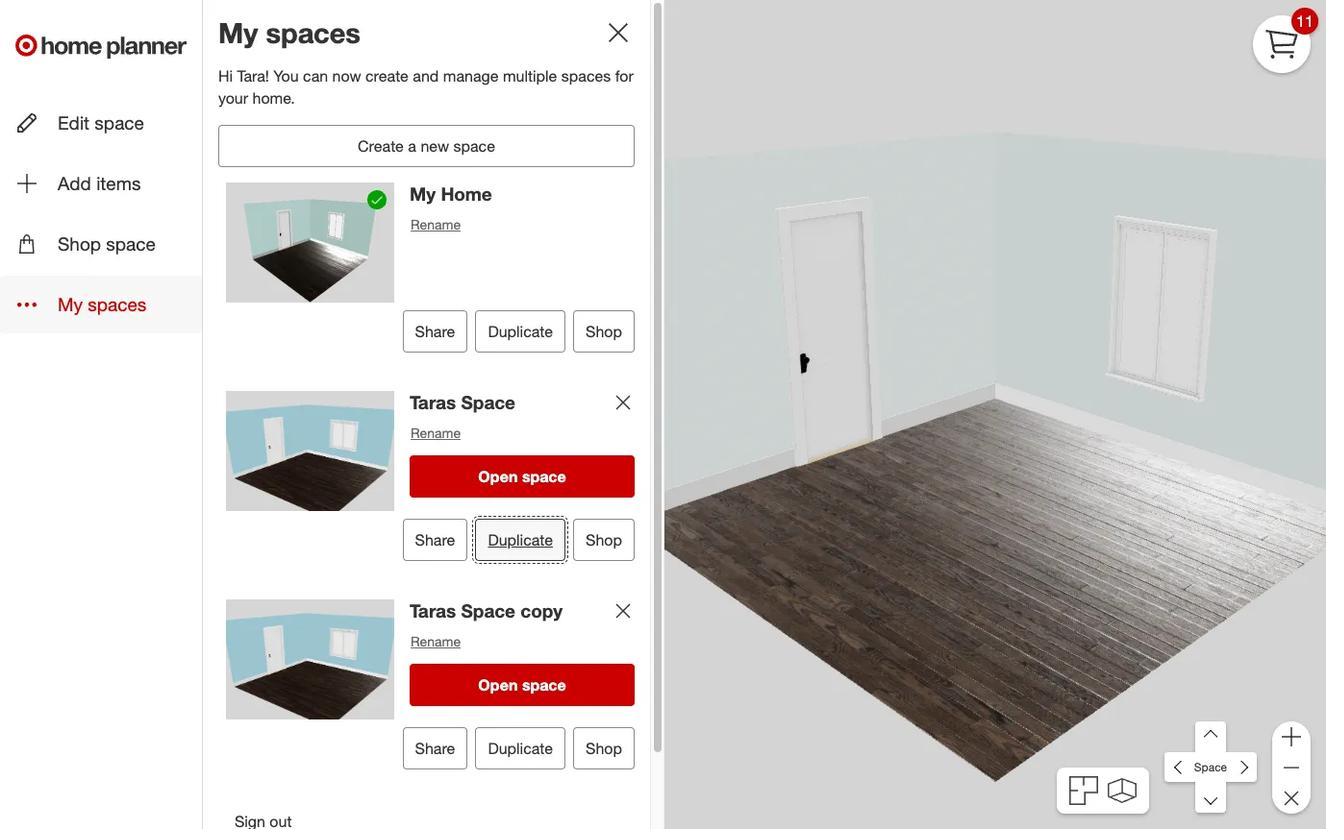 Task type: locate. For each thing, give the bounding box(es) containing it.
duplicate button for taras space
[[475, 519, 566, 562]]

rename button for taras space
[[410, 423, 462, 444]]

pan camera left 30° image
[[1165, 753, 1196, 783]]

share for taras space
[[415, 531, 455, 550]]

rename
[[411, 216, 461, 232], [411, 425, 461, 441], [411, 633, 461, 650]]

1 open space from the top
[[478, 467, 566, 486]]

3 rename from the top
[[411, 633, 461, 650]]

1 vertical spatial rename button
[[410, 423, 462, 444]]

spaces down shop space
[[88, 294, 147, 316]]

share for taras space copy
[[415, 739, 455, 759]]

1 vertical spatial my spaces
[[58, 294, 147, 316]]

3 rename button from the top
[[410, 631, 462, 653]]

0 vertical spatial open space
[[478, 467, 566, 486]]

1 vertical spatial share
[[415, 531, 455, 550]]

add items
[[58, 172, 141, 194]]

spaces up can
[[266, 15, 361, 50]]

2 open space from the top
[[478, 676, 566, 695]]

2 rename button from the top
[[410, 423, 462, 444]]

0 vertical spatial my
[[218, 15, 258, 50]]

1 vertical spatial space
[[461, 600, 515, 622]]

shop inside button
[[58, 233, 101, 255]]

open down taras space
[[478, 467, 518, 486]]

2 vertical spatial share
[[415, 739, 455, 759]]

2 vertical spatial shop button
[[573, 728, 635, 770]]

1 vertical spatial shop button
[[573, 519, 635, 562]]

3 duplicate from the top
[[488, 739, 553, 759]]

2 duplicate button from the top
[[475, 519, 566, 562]]

0 vertical spatial room thumbnail image
[[226, 183, 394, 303]]

1 vertical spatial share button
[[402, 519, 468, 562]]

open down taras space copy
[[478, 676, 518, 695]]

3 room thumbnail image from the top
[[226, 600, 394, 720]]

1 vertical spatial open space button
[[410, 664, 635, 706]]

spaces
[[266, 15, 361, 50], [561, 67, 611, 86], [88, 294, 147, 316]]

1 taras from the top
[[410, 391, 456, 413]]

2 duplicate from the top
[[488, 531, 553, 550]]

2 share button from the top
[[402, 519, 468, 562]]

space for taras space
[[461, 391, 515, 413]]

open space for taras space copy
[[478, 676, 566, 695]]

1 vertical spatial open space
[[478, 676, 566, 695]]

space
[[95, 112, 144, 134], [453, 136, 495, 156], [106, 233, 156, 255], [522, 467, 566, 486], [522, 676, 566, 695]]

my inside button
[[58, 294, 83, 316]]

rename button down taras space copy
[[410, 631, 462, 653]]

for
[[615, 67, 634, 86]]

home planner landing page image
[[15, 15, 187, 77]]

1 horizontal spatial my spaces
[[218, 15, 361, 50]]

2 rename from the top
[[411, 425, 461, 441]]

hi
[[218, 67, 233, 86]]

my left "home"
[[410, 183, 436, 205]]

3 shop button from the top
[[573, 728, 635, 770]]

open space button for taras space copy
[[410, 664, 635, 706]]

1 vertical spatial open
[[478, 676, 518, 695]]

1 vertical spatial room thumbnail image
[[226, 391, 394, 512]]

1 vertical spatial taras
[[410, 600, 456, 622]]

edit space button
[[0, 94, 202, 151]]

front view button icon image
[[1107, 779, 1136, 804]]

taras
[[410, 391, 456, 413], [410, 600, 456, 622]]

edit
[[58, 112, 90, 134]]

rename button for taras space copy
[[410, 631, 462, 653]]

2 vertical spatial rename button
[[410, 631, 462, 653]]

my spaces up you
[[218, 15, 361, 50]]

items
[[96, 172, 141, 194]]

tilt camera down 30° image
[[1195, 783, 1226, 814]]

0 vertical spatial spaces
[[266, 15, 361, 50]]

duplicate button for taras space copy
[[475, 728, 566, 770]]

2 vertical spatial share button
[[402, 728, 468, 770]]

share button
[[402, 311, 468, 353], [402, 519, 468, 562], [402, 728, 468, 770]]

0 horizontal spatial my spaces
[[58, 294, 147, 316]]

space
[[461, 391, 515, 413], [461, 600, 515, 622], [1194, 761, 1227, 775]]

my up hi
[[218, 15, 258, 50]]

add items button
[[0, 155, 202, 212]]

2 vertical spatial rename
[[411, 633, 461, 650]]

0 vertical spatial duplicate button
[[475, 311, 566, 353]]

0 vertical spatial open space button
[[410, 455, 635, 498]]

0 vertical spatial taras
[[410, 391, 456, 413]]

1 duplicate button from the top
[[475, 311, 566, 353]]

room thumbnail image
[[226, 183, 394, 303], [226, 391, 394, 512], [226, 600, 394, 720]]

shop for third share button from the bottom of the page
[[586, 322, 622, 341]]

open space button
[[410, 455, 635, 498], [410, 664, 635, 706]]

rename down taras space copy
[[411, 633, 461, 650]]

edit space
[[58, 112, 144, 134]]

rename button down my home
[[410, 214, 462, 235]]

0 vertical spatial rename
[[411, 216, 461, 232]]

shop space
[[58, 233, 156, 255]]

add
[[58, 172, 91, 194]]

rename down my home
[[411, 216, 461, 232]]

pan camera right 30° image
[[1226, 753, 1257, 783]]

taras space
[[410, 391, 515, 413]]

rename button
[[410, 214, 462, 235], [410, 423, 462, 444], [410, 631, 462, 653]]

2 vertical spatial duplicate
[[488, 739, 553, 759]]

2 horizontal spatial my
[[410, 183, 436, 205]]

0 vertical spatial duplicate
[[488, 322, 553, 341]]

3 share button from the top
[[402, 728, 468, 770]]

shop space button
[[0, 216, 202, 273]]

1 room thumbnail image from the top
[[226, 183, 394, 303]]

1 vertical spatial my
[[410, 183, 436, 205]]

1 vertical spatial duplicate button
[[475, 519, 566, 562]]

2 taras from the top
[[410, 600, 456, 622]]

my spaces
[[218, 15, 361, 50], [58, 294, 147, 316]]

11
[[1296, 11, 1313, 30]]

1 rename button from the top
[[410, 214, 462, 235]]

2 share from the top
[[415, 531, 455, 550]]

shop button
[[573, 311, 635, 353], [573, 519, 635, 562], [573, 728, 635, 770]]

open space
[[478, 467, 566, 486], [478, 676, 566, 695]]

and
[[413, 67, 439, 86]]

your
[[218, 89, 248, 108]]

0 vertical spatial space
[[461, 391, 515, 413]]

0 horizontal spatial spaces
[[88, 294, 147, 316]]

my spaces inside button
[[58, 294, 147, 316]]

duplicate button
[[475, 311, 566, 353], [475, 519, 566, 562], [475, 728, 566, 770]]

0 horizontal spatial my
[[58, 294, 83, 316]]

spaces inside 'hi tara! you can now create and manage multiple spaces for your home.'
[[561, 67, 611, 86]]

share
[[415, 322, 455, 341], [415, 531, 455, 550], [415, 739, 455, 759]]

1 share button from the top
[[402, 311, 468, 353]]

1 share from the top
[[415, 322, 455, 341]]

2 vertical spatial my
[[58, 294, 83, 316]]

1 vertical spatial duplicate
[[488, 531, 553, 550]]

taras for taras space
[[410, 391, 456, 413]]

rename button down taras space
[[410, 423, 462, 444]]

2 open from the top
[[478, 676, 518, 695]]

my spaces button
[[0, 276, 202, 333]]

0 vertical spatial share button
[[402, 311, 468, 353]]

1 open from the top
[[478, 467, 518, 486]]

spaces left for
[[561, 67, 611, 86]]

rename for taras space copy
[[411, 633, 461, 650]]

rename down taras space
[[411, 425, 461, 441]]

can
[[303, 67, 328, 86]]

2 open space button from the top
[[410, 664, 635, 706]]

2 vertical spatial room thumbnail image
[[226, 600, 394, 720]]

share button for taras space
[[402, 519, 468, 562]]

3 duplicate button from the top
[[475, 728, 566, 770]]

multiple
[[503, 67, 557, 86]]

hi tara! you can now create and manage multiple spaces for your home.
[[218, 67, 634, 108]]

manage
[[443, 67, 499, 86]]

open space button down taras space
[[410, 455, 635, 498]]

create
[[358, 136, 404, 156]]

1 rename from the top
[[411, 216, 461, 232]]

11 button
[[1253, 8, 1318, 73]]

open space down taras space
[[478, 467, 566, 486]]

open for taras space
[[478, 467, 518, 486]]

my down shop space button
[[58, 294, 83, 316]]

0 vertical spatial my spaces
[[218, 15, 361, 50]]

2 vertical spatial spaces
[[88, 294, 147, 316]]

open space down copy on the bottom left
[[478, 676, 566, 695]]

room thumbnail image for taras space copy
[[226, 600, 394, 720]]

1 open space button from the top
[[410, 455, 635, 498]]

2 vertical spatial duplicate button
[[475, 728, 566, 770]]

1 vertical spatial spaces
[[561, 67, 611, 86]]

0 vertical spatial share
[[415, 322, 455, 341]]

my home
[[410, 183, 492, 205]]

open space button down copy on the bottom left
[[410, 664, 635, 706]]

open
[[478, 467, 518, 486], [478, 676, 518, 695]]

my
[[218, 15, 258, 50], [410, 183, 436, 205], [58, 294, 83, 316]]

2 horizontal spatial spaces
[[561, 67, 611, 86]]

create a new space
[[358, 136, 495, 156]]

3 share from the top
[[415, 739, 455, 759]]

duplicate for taras space copy
[[488, 739, 553, 759]]

shop
[[58, 233, 101, 255], [586, 322, 622, 341], [586, 531, 622, 550], [586, 739, 622, 759]]

duplicate
[[488, 322, 553, 341], [488, 531, 553, 550], [488, 739, 553, 759]]

1 vertical spatial rename
[[411, 425, 461, 441]]

0 vertical spatial rename button
[[410, 214, 462, 235]]

spaces inside button
[[88, 294, 147, 316]]

my spaces down shop space button
[[58, 294, 147, 316]]

0 vertical spatial open
[[478, 467, 518, 486]]

2 room thumbnail image from the top
[[226, 391, 394, 512]]

2 shop button from the top
[[573, 519, 635, 562]]

create a new space button
[[218, 125, 635, 167]]

0 vertical spatial shop button
[[573, 311, 635, 353]]



Task type: vqa. For each thing, say whether or not it's contained in the screenshot.
Taras
yes



Task type: describe. For each thing, give the bounding box(es) containing it.
shop button for taras space
[[573, 519, 635, 562]]

1 shop button from the top
[[573, 311, 635, 353]]

open space button for taras space
[[410, 455, 635, 498]]

duplicate for taras space
[[488, 531, 553, 550]]

open space for taras space
[[478, 467, 566, 486]]

shop button for taras space copy
[[573, 728, 635, 770]]

shop for share button related to taras space copy
[[586, 739, 622, 759]]

1 horizontal spatial my
[[218, 15, 258, 50]]

tara!
[[237, 67, 269, 86]]

2 vertical spatial space
[[1194, 761, 1227, 775]]

new
[[421, 136, 449, 156]]

room thumbnail image for taras space
[[226, 391, 394, 512]]

rename for taras space
[[411, 425, 461, 441]]

a
[[408, 136, 416, 156]]

home.
[[252, 89, 295, 108]]

now
[[332, 67, 361, 86]]

copy
[[520, 600, 563, 622]]

create
[[365, 67, 409, 86]]

taras for taras space copy
[[410, 600, 456, 622]]

shop for taras space share button
[[586, 531, 622, 550]]

1 horizontal spatial spaces
[[266, 15, 361, 50]]

open for taras space copy
[[478, 676, 518, 695]]

share button for taras space copy
[[402, 728, 468, 770]]

space for taras space copy
[[461, 600, 515, 622]]

1 duplicate from the top
[[488, 322, 553, 341]]

tilt camera up 30° image
[[1195, 722, 1226, 753]]

home
[[441, 183, 492, 205]]

top view button icon image
[[1070, 777, 1099, 806]]

taras space copy
[[410, 600, 563, 622]]

you
[[273, 67, 299, 86]]



